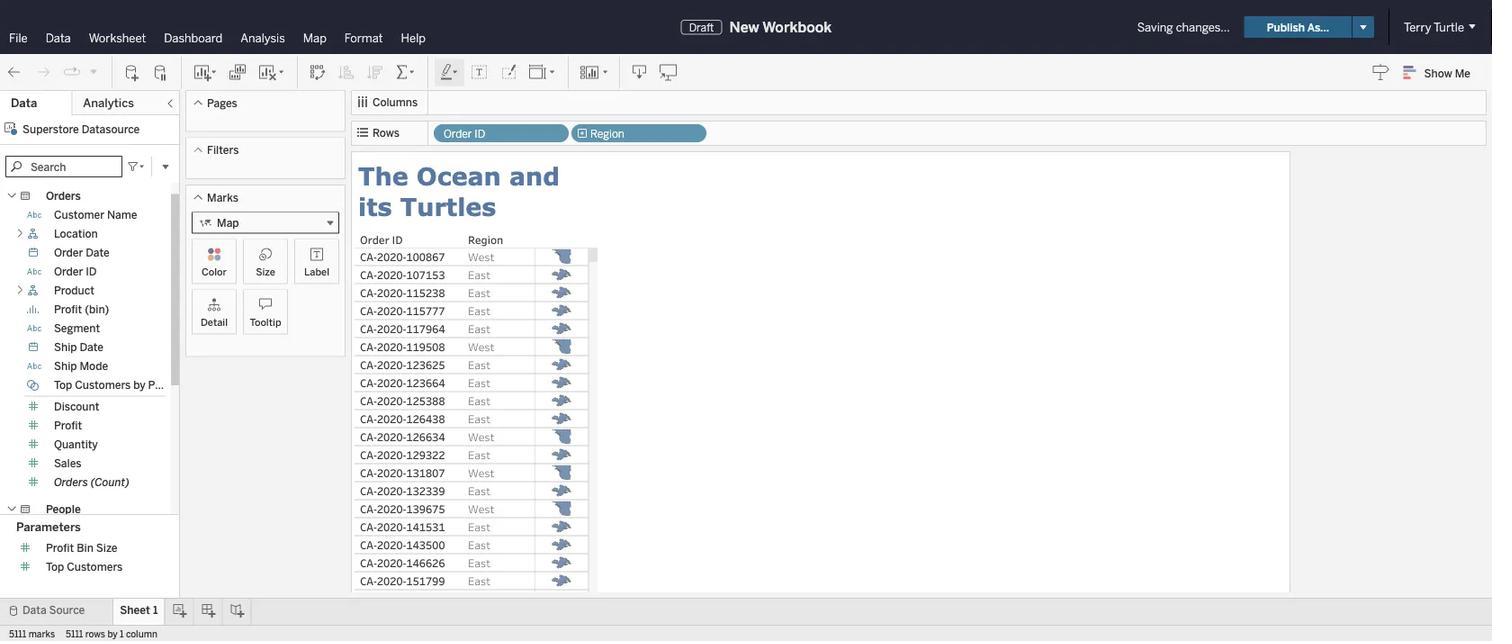 Task type: vqa. For each thing, say whether or not it's contained in the screenshot.
right Order ID
yes



Task type: locate. For each thing, give the bounding box(es) containing it.
ship down segment
[[54, 341, 77, 354]]

ship
[[54, 341, 77, 354], [54, 360, 77, 373]]

0 vertical spatial ship
[[54, 341, 77, 354]]

orders down sales
[[54, 476, 88, 489]]

1 vertical spatial top
[[46, 561, 64, 574]]

data
[[46, 31, 71, 45], [11, 96, 37, 110], [23, 604, 46, 617]]

1 ship from the top
[[54, 341, 77, 354]]

1 horizontal spatial by
[[133, 379, 146, 392]]

superstore
[[23, 122, 79, 136]]

draft
[[689, 20, 714, 34]]

orders
[[46, 190, 81, 203], [54, 476, 88, 489]]

new worksheet image
[[193, 63, 218, 81]]

1 vertical spatial orders
[[54, 476, 88, 489]]

file
[[9, 31, 28, 45]]

0 horizontal spatial 5111
[[9, 628, 26, 639]]

order id
[[444, 127, 485, 140], [54, 265, 97, 278]]

orders for orders
[[46, 190, 81, 203]]

1 vertical spatial customers
[[67, 561, 123, 574]]

sales
[[54, 457, 81, 470]]

its
[[358, 191, 392, 221]]

0 vertical spatial data
[[46, 31, 71, 45]]

publish as...
[[1268, 20, 1330, 34]]

1 vertical spatial date
[[80, 341, 104, 354]]

1 vertical spatial id
[[86, 265, 97, 278]]

people
[[46, 503, 81, 516]]

segment
[[54, 322, 100, 335]]

label
[[304, 266, 330, 278]]

color
[[202, 266, 227, 278]]

top down profit bin size
[[46, 561, 64, 574]]

by
[[133, 379, 146, 392], [107, 628, 118, 639]]

marks
[[207, 191, 239, 204]]

1 horizontal spatial 5111
[[66, 628, 83, 639]]

0 horizontal spatial by
[[107, 628, 118, 639]]

id up ocean
[[475, 127, 485, 140]]

ship down ship date
[[54, 360, 77, 373]]

0 vertical spatial orders
[[46, 190, 81, 203]]

top up discount
[[54, 379, 72, 392]]

date for order date
[[86, 246, 110, 259]]

0 vertical spatial order
[[444, 127, 472, 140]]

1 vertical spatial size
[[96, 542, 117, 555]]

customers down mode
[[75, 379, 131, 392]]

5111 left rows on the bottom left of page
[[66, 628, 83, 639]]

0 horizontal spatial id
[[86, 265, 97, 278]]

(count)
[[91, 476, 130, 489]]

(bin)
[[85, 303, 109, 316]]

ship for ship mode
[[54, 360, 77, 373]]

quantity
[[54, 438, 98, 451]]

1 5111 from the left
[[9, 628, 26, 639]]

2 ship from the top
[[54, 360, 77, 373]]

the ocean and its turtles
[[358, 161, 569, 221]]

0 vertical spatial date
[[86, 246, 110, 259]]

replay animation image
[[63, 63, 81, 81]]

top customers
[[46, 561, 123, 574]]

order up product
[[54, 265, 83, 278]]

0 horizontal spatial 1
[[120, 628, 124, 639]]

by for 1
[[107, 628, 118, 639]]

0 vertical spatial 1
[[153, 604, 158, 617]]

Search text field
[[5, 156, 122, 177]]

0 horizontal spatial order id
[[54, 265, 97, 278]]

download image
[[631, 63, 649, 81]]

data guide image
[[1373, 63, 1391, 81]]

order
[[444, 127, 472, 140], [54, 246, 83, 259], [54, 265, 83, 278]]

date for ship date
[[80, 341, 104, 354]]

order date
[[54, 246, 110, 259]]

duplicate image
[[229, 63, 247, 81]]

size up tooltip
[[256, 266, 275, 278]]

profit for profit
[[54, 419, 82, 432]]

sort ascending image
[[338, 63, 356, 81]]

new
[[730, 18, 760, 36]]

analytics
[[83, 96, 134, 110]]

bin
[[77, 542, 94, 555]]

1 horizontal spatial size
[[256, 266, 275, 278]]

location
[[54, 227, 98, 240]]

id down order date
[[86, 265, 97, 278]]

customer
[[54, 208, 105, 222]]

5111 for 5111 marks
[[9, 628, 26, 639]]

date up mode
[[80, 341, 104, 354]]

2 vertical spatial order
[[54, 265, 83, 278]]

terry turtle
[[1405, 20, 1465, 34]]

size
[[256, 266, 275, 278], [96, 542, 117, 555]]

filters
[[207, 144, 239, 157]]

data up 5111 marks
[[23, 604, 46, 617]]

2 5111 from the left
[[66, 628, 83, 639]]

1 right sheet
[[153, 604, 158, 617]]

1 left column
[[120, 628, 124, 639]]

the
[[358, 161, 408, 190]]

analysis
[[241, 31, 285, 45]]

0 vertical spatial id
[[475, 127, 485, 140]]

customer name
[[54, 208, 137, 222]]

5111 marks
[[9, 628, 55, 639]]

saving changes...
[[1138, 20, 1231, 34]]

id
[[475, 127, 485, 140], [86, 265, 97, 278]]

top customers by profit
[[54, 379, 176, 392]]

show
[[1425, 66, 1453, 79]]

publish
[[1268, 20, 1306, 34]]

date down location
[[86, 246, 110, 259]]

0 vertical spatial by
[[133, 379, 146, 392]]

data up replay animation image
[[46, 31, 71, 45]]

0 horizontal spatial size
[[96, 542, 117, 555]]

turtle
[[1434, 20, 1465, 34]]

datasource
[[82, 122, 140, 136]]

sheet
[[120, 604, 150, 617]]

orders for orders (count)
[[54, 476, 88, 489]]

1 horizontal spatial 1
[[153, 604, 158, 617]]

1 vertical spatial by
[[107, 628, 118, 639]]

5111 left marks
[[9, 628, 26, 639]]

0 vertical spatial top
[[54, 379, 72, 392]]

top
[[54, 379, 72, 392], [46, 561, 64, 574]]

profit
[[54, 303, 82, 316], [148, 379, 176, 392], [54, 419, 82, 432], [46, 542, 74, 555]]

top for top customers
[[46, 561, 64, 574]]

order id up ocean
[[444, 127, 485, 140]]

0 vertical spatial customers
[[75, 379, 131, 392]]

order id up product
[[54, 265, 97, 278]]

1 vertical spatial ship
[[54, 360, 77, 373]]

customers for top customers
[[67, 561, 123, 574]]

5111
[[9, 628, 26, 639], [66, 628, 83, 639]]

customers down bin
[[67, 561, 123, 574]]

order up ocean
[[444, 127, 472, 140]]

5111 for 5111 rows by 1 column
[[66, 628, 83, 639]]

show me
[[1425, 66, 1471, 79]]

data down undo image
[[11, 96, 37, 110]]

0 vertical spatial order id
[[444, 127, 485, 140]]

customers
[[75, 379, 131, 392], [67, 561, 123, 574]]

order down location
[[54, 246, 83, 259]]

orders up customer
[[46, 190, 81, 203]]

show mark labels image
[[471, 63, 489, 81]]

size right bin
[[96, 542, 117, 555]]

1
[[153, 604, 158, 617], [120, 628, 124, 639]]

show/hide cards image
[[580, 63, 609, 81]]

date
[[86, 246, 110, 259], [80, 341, 104, 354]]



Task type: describe. For each thing, give the bounding box(es) containing it.
discount
[[54, 400, 99, 413]]

by for profit
[[133, 379, 146, 392]]

new workbook
[[730, 18, 832, 36]]

sheet 1
[[120, 604, 158, 617]]

5111 rows by 1 column
[[66, 628, 157, 639]]

totals image
[[395, 63, 417, 81]]

saving
[[1138, 20, 1174, 34]]

orders (count)
[[54, 476, 130, 489]]

sort descending image
[[366, 63, 384, 81]]

2 vertical spatial data
[[23, 604, 46, 617]]

1 vertical spatial 1
[[120, 628, 124, 639]]

pause auto updates image
[[152, 63, 170, 81]]

marks. press enter to open the view data window.. use arrow keys to navigate data visualization elements. image
[[535, 248, 590, 641]]

profit for profit (bin)
[[54, 303, 82, 316]]

ocean
[[417, 161, 501, 190]]

profit bin size
[[46, 542, 117, 555]]

parameters
[[16, 520, 81, 534]]

superstore datasource
[[23, 122, 140, 136]]

show me button
[[1396, 59, 1487, 86]]

pages
[[207, 96, 237, 109]]

marks
[[28, 628, 55, 639]]

help
[[401, 31, 426, 45]]

dashboard
[[164, 31, 223, 45]]

ship for ship date
[[54, 341, 77, 354]]

profit (bin)
[[54, 303, 109, 316]]

rows
[[373, 127, 400, 140]]

1 horizontal spatial id
[[475, 127, 485, 140]]

worksheet
[[89, 31, 146, 45]]

format workbook image
[[500, 63, 518, 81]]

data source
[[23, 604, 85, 617]]

mode
[[80, 360, 108, 373]]

columns
[[373, 96, 418, 109]]

1 horizontal spatial order id
[[444, 127, 485, 140]]

fit image
[[529, 63, 557, 81]]

tooltip
[[250, 316, 281, 328]]

swap rows and columns image
[[309, 63, 327, 81]]

new data source image
[[123, 63, 141, 81]]

product
[[54, 284, 94, 297]]

format
[[345, 31, 383, 45]]

as...
[[1308, 20, 1330, 34]]

map
[[303, 31, 327, 45]]

ship mode
[[54, 360, 108, 373]]

1 vertical spatial order id
[[54, 265, 97, 278]]

0 vertical spatial size
[[256, 266, 275, 278]]

clear sheet image
[[258, 63, 286, 81]]

publish as... button
[[1245, 16, 1352, 38]]

tables
[[16, 168, 52, 182]]

rows
[[85, 628, 105, 639]]

detail
[[201, 316, 228, 328]]

region
[[591, 127, 625, 140]]

1 vertical spatial data
[[11, 96, 37, 110]]

column
[[126, 628, 157, 639]]

1 vertical spatial order
[[54, 246, 83, 259]]

top for top customers by profit
[[54, 379, 72, 392]]

source
[[49, 604, 85, 617]]

workbook
[[763, 18, 832, 36]]

undo image
[[5, 63, 23, 81]]

profit for profit bin size
[[46, 542, 74, 555]]

highlight image
[[439, 63, 460, 81]]

ship date
[[54, 341, 104, 354]]

publish your workbook to edit in tableau desktop image
[[660, 63, 678, 81]]

customers for top customers by profit
[[75, 379, 131, 392]]

changes...
[[1177, 20, 1231, 34]]

turtles
[[400, 191, 496, 221]]

replay animation image
[[88, 66, 99, 77]]

me
[[1456, 66, 1471, 79]]

name
[[107, 208, 137, 222]]

and
[[510, 161, 560, 190]]

collapse image
[[165, 98, 176, 109]]

redo image
[[34, 63, 52, 81]]

terry
[[1405, 20, 1432, 34]]



